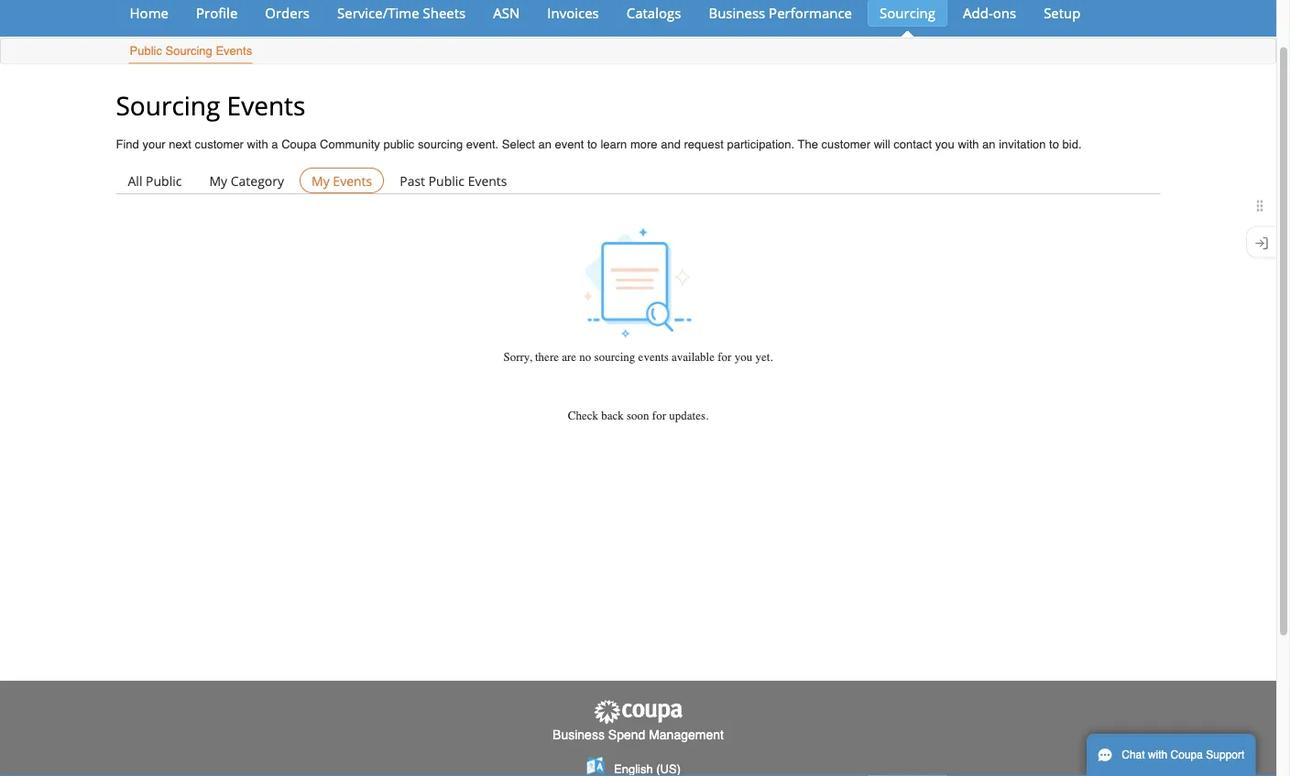 Task type: locate. For each thing, give the bounding box(es) containing it.
sorry,
[[503, 350, 532, 365]]

0 vertical spatial for
[[718, 350, 732, 365]]

customer
[[195, 138, 244, 152], [821, 138, 870, 152]]

business left performance
[[709, 4, 765, 22]]

business
[[709, 4, 765, 22], [553, 727, 605, 742]]

0 horizontal spatial business
[[553, 727, 605, 742]]

service/time sheets link
[[325, 0, 478, 27]]

sourcing
[[418, 138, 463, 152], [594, 350, 635, 365]]

sourcing down profile link
[[165, 44, 212, 58]]

and
[[661, 138, 681, 152]]

1 horizontal spatial an
[[982, 138, 996, 152]]

1 vertical spatial sourcing
[[165, 44, 212, 58]]

business for business spend management
[[553, 727, 605, 742]]

business left spend
[[553, 727, 605, 742]]

events
[[216, 44, 252, 58], [227, 88, 305, 123], [333, 172, 372, 190], [468, 172, 507, 190]]

add-
[[963, 4, 993, 22]]

no
[[579, 350, 591, 365]]

public sourcing events
[[130, 44, 252, 58]]

profile
[[196, 4, 238, 22]]

to
[[587, 138, 597, 152], [1049, 138, 1059, 152]]

1 horizontal spatial with
[[958, 138, 979, 152]]

sourcing up 'past public events'
[[418, 138, 463, 152]]

an left event
[[538, 138, 552, 152]]

you right contact
[[935, 138, 954, 152]]

2 my from the left
[[312, 172, 330, 190]]

sourcing for sourcing
[[880, 4, 935, 22]]

next
[[169, 138, 191, 152]]

sourcing up next
[[116, 88, 220, 123]]

0 horizontal spatial to
[[587, 138, 597, 152]]

1 horizontal spatial business
[[709, 4, 765, 22]]

ons
[[993, 4, 1016, 22]]

public
[[130, 44, 162, 58], [146, 172, 182, 190], [428, 172, 465, 190]]

invitation
[[999, 138, 1046, 152]]

1 vertical spatial business
[[553, 727, 605, 742]]

with
[[247, 138, 268, 152], [958, 138, 979, 152], [1148, 749, 1167, 761]]

you left 'yet.'
[[734, 350, 752, 365]]

1 horizontal spatial customer
[[821, 138, 870, 152]]

my down community
[[312, 172, 330, 190]]

coupa inside 'button'
[[1171, 749, 1203, 761]]

add-ons
[[963, 4, 1016, 22]]

0 horizontal spatial my
[[209, 172, 227, 190]]

customer left will
[[821, 138, 870, 152]]

0 horizontal spatial you
[[734, 350, 752, 365]]

1 my from the left
[[209, 172, 227, 190]]

event.
[[466, 138, 499, 152]]

for
[[718, 350, 732, 365], [652, 409, 666, 423]]

with inside 'button'
[[1148, 749, 1167, 761]]

tab list
[[116, 168, 1160, 194]]

coupa right a
[[281, 138, 316, 152]]

home link
[[118, 0, 180, 27]]

sourcing events
[[116, 88, 305, 123]]

there
[[535, 350, 559, 365]]

events down community
[[333, 172, 372, 190]]

events down profile link
[[216, 44, 252, 58]]

coupa
[[281, 138, 316, 152], [1171, 749, 1203, 761]]

all
[[128, 172, 142, 190]]

performance
[[769, 4, 852, 22]]

with left a
[[247, 138, 268, 152]]

0 vertical spatial business
[[709, 4, 765, 22]]

catalogs
[[626, 4, 681, 22]]

sourcing right no on the top left of the page
[[594, 350, 635, 365]]

for right available
[[718, 350, 732, 365]]

invoices link
[[535, 0, 611, 27]]

all public link
[[116, 168, 194, 194]]

support
[[1206, 749, 1245, 761]]

0 horizontal spatial customer
[[195, 138, 244, 152]]

0 vertical spatial you
[[935, 138, 954, 152]]

business for business performance
[[709, 4, 765, 22]]

coupa left support
[[1171, 749, 1203, 761]]

back
[[601, 409, 624, 423]]

setup link
[[1032, 0, 1093, 27]]

for right "soon"
[[652, 409, 666, 423]]

0 horizontal spatial coupa
[[281, 138, 316, 152]]

tab list containing all public
[[116, 168, 1160, 194]]

check back soon for updates.
[[568, 409, 708, 423]]

learn
[[601, 138, 627, 152]]

management
[[649, 727, 724, 742]]

category
[[231, 172, 284, 190]]

sourcing inside sourcing link
[[880, 4, 935, 22]]

my for my category
[[209, 172, 227, 190]]

past public events
[[400, 172, 507, 190]]

chat with coupa support button
[[1087, 734, 1256, 776]]

business performance
[[709, 4, 852, 22]]

1 horizontal spatial you
[[935, 138, 954, 152]]

sourcing link
[[868, 0, 947, 27]]

orders link
[[253, 0, 322, 27]]

2 horizontal spatial with
[[1148, 749, 1167, 761]]

sourcing
[[880, 4, 935, 22], [165, 44, 212, 58], [116, 88, 220, 123]]

an left invitation
[[982, 138, 996, 152]]

1 horizontal spatial my
[[312, 172, 330, 190]]

customer right next
[[195, 138, 244, 152]]

find your next customer with a coupa community public sourcing event. select an event to learn more and request participation. the customer will contact you with an invitation to bid.
[[116, 138, 1082, 152]]

select
[[502, 138, 535, 152]]

invoices
[[547, 4, 599, 22]]

0 horizontal spatial an
[[538, 138, 552, 152]]

with right chat
[[1148, 749, 1167, 761]]

you
[[935, 138, 954, 152], [734, 350, 752, 365]]

event
[[555, 138, 584, 152]]

1 vertical spatial sourcing
[[594, 350, 635, 365]]

0 horizontal spatial sourcing
[[418, 138, 463, 152]]

public right past
[[428, 172, 465, 190]]

public right 'all'
[[146, 172, 182, 190]]

business spend management
[[553, 727, 724, 742]]

1 vertical spatial coupa
[[1171, 749, 1203, 761]]

1 horizontal spatial coupa
[[1171, 749, 1203, 761]]

past public events link
[[388, 168, 519, 194]]

sourcing left add-
[[880, 4, 935, 22]]

my
[[209, 172, 227, 190], [312, 172, 330, 190]]

my left category
[[209, 172, 227, 190]]

0 vertical spatial coupa
[[281, 138, 316, 152]]

with left invitation
[[958, 138, 979, 152]]

chat with coupa support
[[1122, 749, 1245, 761]]

asn
[[493, 4, 520, 22]]

home
[[130, 4, 169, 22]]

2 vertical spatial sourcing
[[116, 88, 220, 123]]

1 horizontal spatial to
[[1049, 138, 1059, 152]]

2 customer from the left
[[821, 138, 870, 152]]

are
[[562, 350, 576, 365]]

0 vertical spatial sourcing
[[880, 4, 935, 22]]

0 vertical spatial sourcing
[[418, 138, 463, 152]]

your
[[142, 138, 166, 152]]

0 horizontal spatial for
[[652, 409, 666, 423]]

find
[[116, 138, 139, 152]]

an
[[538, 138, 552, 152], [982, 138, 996, 152]]

to left bid.
[[1049, 138, 1059, 152]]

sheets
[[423, 4, 466, 22]]

all public
[[128, 172, 182, 190]]

public
[[383, 138, 414, 152]]

to left learn
[[587, 138, 597, 152]]

events down event.
[[468, 172, 507, 190]]



Task type: vqa. For each thing, say whether or not it's contained in the screenshot.
Service/Time Sheets link
yes



Task type: describe. For each thing, give the bounding box(es) containing it.
my category
[[209, 172, 284, 190]]

spend
[[608, 727, 645, 742]]

updates.
[[669, 409, 708, 423]]

1 an from the left
[[538, 138, 552, 152]]

service/time
[[337, 4, 419, 22]]

sourcing inside public sourcing events link
[[165, 44, 212, 58]]

a
[[271, 138, 278, 152]]

yet.
[[755, 350, 773, 365]]

participation.
[[727, 138, 795, 152]]

sorry, there are no sourcing events available for you yet.
[[503, 350, 773, 365]]

my for my events
[[312, 172, 330, 190]]

my category link
[[197, 168, 296, 194]]

will
[[874, 138, 890, 152]]

catalogs link
[[615, 0, 693, 27]]

orders
[[265, 4, 310, 22]]

check
[[568, 409, 598, 423]]

0 horizontal spatial with
[[247, 138, 268, 152]]

events
[[638, 350, 669, 365]]

1 vertical spatial for
[[652, 409, 666, 423]]

business performance link
[[697, 0, 864, 27]]

add-ons link
[[951, 0, 1028, 27]]

public sourcing events link
[[129, 40, 253, 64]]

past
[[400, 172, 425, 190]]

1 horizontal spatial for
[[718, 350, 732, 365]]

profile link
[[184, 0, 249, 27]]

bid.
[[1062, 138, 1082, 152]]

public down home link
[[130, 44, 162, 58]]

asn link
[[481, 0, 532, 27]]

soon
[[627, 409, 649, 423]]

the
[[798, 138, 818, 152]]

public for past
[[428, 172, 465, 190]]

available
[[672, 350, 715, 365]]

request
[[684, 138, 724, 152]]

events up a
[[227, 88, 305, 123]]

my events link
[[300, 168, 384, 194]]

community
[[320, 138, 380, 152]]

1 to from the left
[[587, 138, 597, 152]]

coupa supplier portal image
[[592, 700, 684, 725]]

more
[[630, 138, 657, 152]]

1 horizontal spatial sourcing
[[594, 350, 635, 365]]

my events
[[312, 172, 372, 190]]

service/time sheets
[[337, 4, 466, 22]]

1 vertical spatial you
[[734, 350, 752, 365]]

setup
[[1044, 4, 1081, 22]]

1 customer from the left
[[195, 138, 244, 152]]

public for all
[[146, 172, 182, 190]]

2 to from the left
[[1049, 138, 1059, 152]]

contact
[[894, 138, 932, 152]]

chat
[[1122, 749, 1145, 761]]

sourcing for sourcing events
[[116, 88, 220, 123]]

2 an from the left
[[982, 138, 996, 152]]



